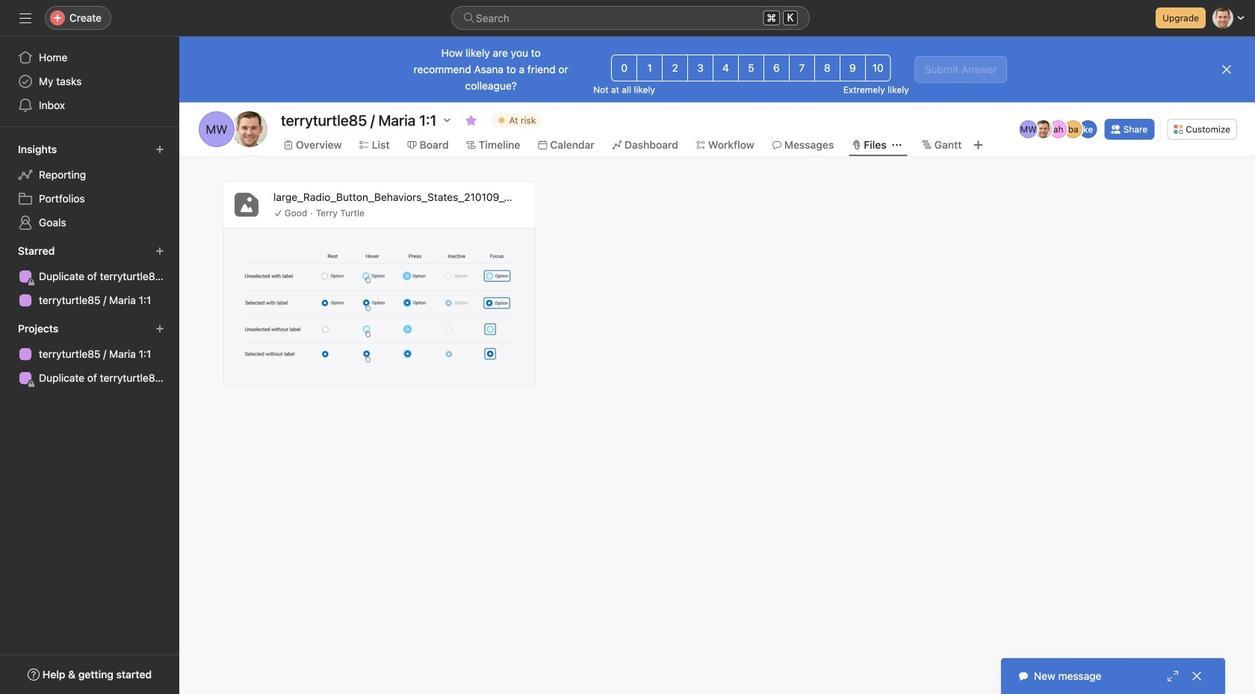 Task type: describe. For each thing, give the bounding box(es) containing it.
add items to starred image
[[155, 247, 164, 256]]

Search tasks, projects, and more text field
[[451, 6, 810, 30]]

new project or portfolio image
[[155, 324, 164, 333]]

global element
[[0, 37, 179, 126]]

hide sidebar image
[[19, 12, 31, 24]]

expand new message image
[[1168, 670, 1179, 682]]

projects element
[[0, 315, 179, 393]]

tab actions image
[[893, 141, 902, 149]]

add tab image
[[973, 139, 985, 151]]



Task type: locate. For each thing, give the bounding box(es) containing it.
None field
[[451, 6, 810, 30]]

None radio
[[612, 55, 638, 81], [637, 55, 663, 81], [662, 55, 688, 81], [738, 55, 765, 81], [764, 55, 790, 81], [815, 55, 841, 81], [612, 55, 638, 81], [637, 55, 663, 81], [662, 55, 688, 81], [738, 55, 765, 81], [764, 55, 790, 81], [815, 55, 841, 81]]

starred element
[[0, 238, 179, 315]]

dismiss image
[[1221, 64, 1233, 75]]

remove from starred image
[[465, 114, 477, 126]]

insights element
[[0, 136, 179, 238]]

None radio
[[688, 55, 714, 81], [713, 55, 739, 81], [789, 55, 815, 81], [840, 55, 866, 81], [865, 55, 892, 81], [688, 55, 714, 81], [713, 55, 739, 81], [789, 55, 815, 81], [840, 55, 866, 81], [865, 55, 892, 81]]

new insights image
[[155, 145, 164, 154]]

option group
[[612, 55, 892, 81]]

close image
[[1191, 670, 1203, 682]]



Task type: vqa. For each thing, say whether or not it's contained in the screenshot.
1 like. You liked this task image
no



